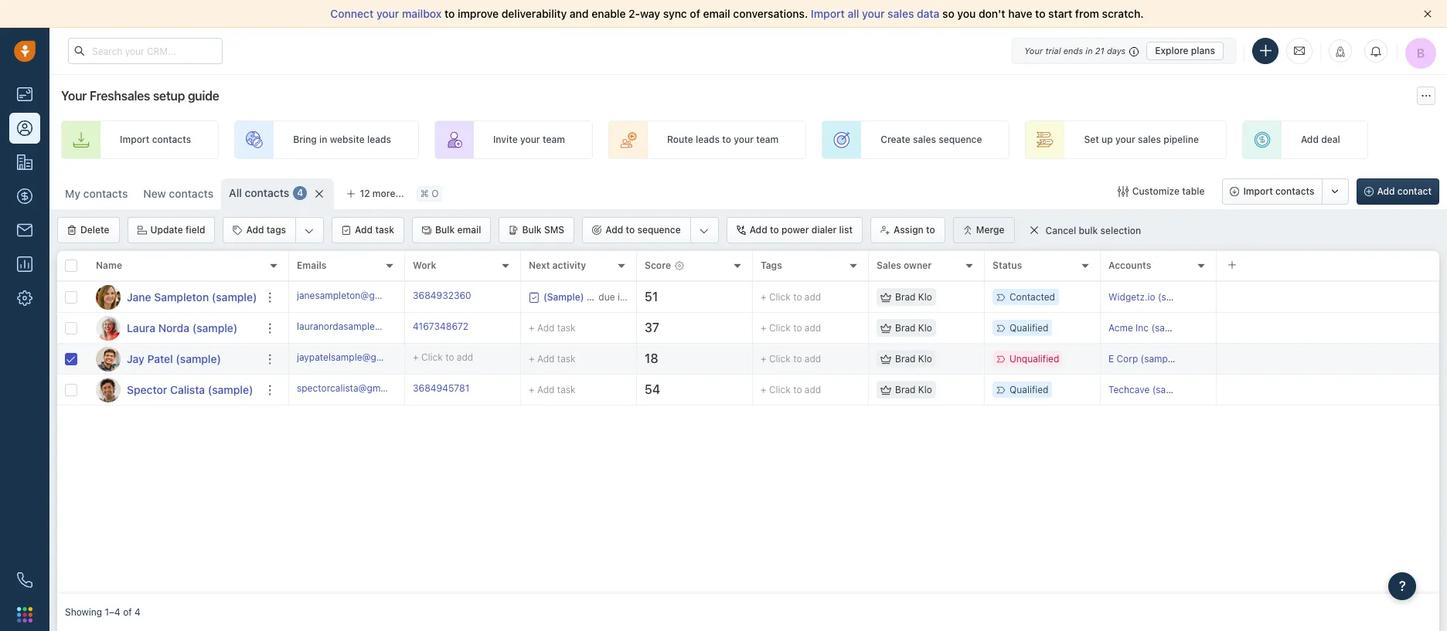 Task type: vqa. For each thing, say whether or not it's contained in the screenshot.
the bottom Updated
no



Task type: locate. For each thing, give the bounding box(es) containing it.
and
[[570, 7, 589, 20]]

leads right website
[[367, 134, 391, 146]]

Search your CRM... text field
[[68, 38, 223, 64]]

(sample) right "inc"
[[1152, 322, 1190, 334]]

0 vertical spatial of
[[690, 7, 701, 20]]

container_wx8msf4aqz5i3rn1 image down next
[[529, 292, 540, 303]]

row group containing jane sampleton (sample)
[[57, 282, 289, 406]]

1 vertical spatial + add task
[[529, 353, 576, 365]]

brad klo for 54
[[896, 384, 933, 396]]

3 + add task from the top
[[529, 384, 576, 396]]

2 vertical spatial import
[[1244, 186, 1274, 197]]

my contacts button
[[57, 179, 136, 210], [65, 187, 128, 200]]

+ click to add
[[761, 292, 822, 303], [761, 322, 822, 334], [761, 353, 822, 365], [761, 384, 822, 396]]

import contacts down setup
[[120, 134, 191, 146]]

sales right create
[[913, 134, 937, 146]]

1 horizontal spatial of
[[690, 7, 701, 20]]

laura norda (sample) link
[[127, 321, 238, 336]]

1 brad from the top
[[896, 292, 916, 303]]

email inside bulk email button
[[458, 224, 481, 236]]

sequence for add to sequence
[[638, 224, 681, 236]]

cell for 37
[[1217, 313, 1440, 343]]

brad
[[896, 292, 916, 303], [896, 322, 916, 334], [896, 353, 916, 365], [896, 384, 916, 396]]

in
[[1086, 45, 1093, 55], [319, 134, 327, 146]]

new contacts
[[143, 187, 214, 200]]

1 row group from the left
[[57, 282, 289, 406]]

1 vertical spatial your
[[61, 89, 87, 103]]

contacts right my
[[83, 187, 128, 200]]

2 + click to add from the top
[[761, 322, 822, 334]]

1 qualified from the top
[[1010, 322, 1049, 334]]

way
[[640, 7, 661, 20]]

grid containing 51
[[57, 250, 1440, 595]]

1–4
[[105, 607, 121, 619]]

task for 54
[[557, 384, 576, 396]]

+ add task
[[529, 322, 576, 334], [529, 353, 576, 365], [529, 384, 576, 396]]

norda
[[158, 321, 190, 335]]

import down 'your freshsales setup guide'
[[120, 134, 150, 146]]

janesampleton@gmail.com link
[[297, 289, 414, 306]]

import contacts down add deal link
[[1244, 186, 1315, 197]]

container_wx8msf4aqz5i3rn1 image
[[1118, 186, 1129, 197], [529, 292, 540, 303], [881, 292, 892, 303]]

0 vertical spatial email
[[703, 7, 731, 20]]

klo inside 'press space to deselect this row.' row
[[919, 353, 933, 365]]

0 vertical spatial in
[[1086, 45, 1093, 55]]

brad klo for 51
[[896, 292, 933, 303]]

widgetz.io
[[1109, 292, 1156, 303]]

trial
[[1046, 45, 1062, 55]]

sequence up score
[[638, 224, 681, 236]]

(sample) right sampleton
[[212, 290, 257, 304]]

1 horizontal spatial your
[[1025, 45, 1044, 55]]

(sample) for jane sampleton (sample)
[[212, 290, 257, 304]]

click
[[770, 292, 791, 303], [770, 322, 791, 334], [421, 352, 443, 363], [770, 353, 791, 365], [770, 384, 791, 396]]

3 klo from the top
[[919, 353, 933, 365]]

brad klo inside 'press space to deselect this row.' row
[[896, 353, 933, 365]]

+ add task for 18
[[529, 353, 576, 365]]

container_wx8msf4aqz5i3rn1 image left customize
[[1118, 186, 1129, 197]]

brad inside 'press space to deselect this row.' row
[[896, 353, 916, 365]]

task inside button
[[375, 224, 394, 236]]

name row
[[57, 251, 289, 282]]

all
[[848, 7, 860, 20]]

container_wx8msf4aqz5i3rn1 image
[[1029, 225, 1040, 236], [881, 323, 892, 334], [881, 354, 892, 365], [881, 385, 892, 396]]

1 horizontal spatial leads
[[696, 134, 720, 146]]

2 leads from the left
[[696, 134, 720, 146]]

add contact
[[1378, 186, 1432, 197]]

1 vertical spatial email
[[458, 224, 481, 236]]

selection
[[1101, 225, 1142, 237]]

customize table
[[1133, 186, 1205, 197]]

2 klo from the top
[[919, 322, 933, 334]]

email
[[703, 7, 731, 20], [458, 224, 481, 236]]

next activity
[[529, 260, 586, 272]]

0 horizontal spatial of
[[123, 607, 132, 619]]

1 horizontal spatial email
[[703, 7, 731, 20]]

leads right route in the left of the page
[[696, 134, 720, 146]]

e
[[1109, 353, 1115, 365]]

sales left the data at the top right
[[888, 7, 914, 20]]

1 vertical spatial of
[[123, 607, 132, 619]]

press space to select this row. row containing 37
[[289, 313, 1440, 344]]

update field
[[150, 224, 205, 236]]

1 bulk from the left
[[435, 224, 455, 236]]

21
[[1096, 45, 1105, 55]]

sales left pipeline
[[1139, 134, 1162, 146]]

(sample) down jane sampleton (sample) link on the left
[[192, 321, 238, 335]]

to inside group
[[626, 224, 635, 236]]

3 brad klo from the top
[[896, 353, 933, 365]]

+ click to add for 18
[[761, 353, 822, 365]]

4 klo from the top
[[919, 384, 933, 396]]

jay
[[127, 352, 145, 365]]

sequence inside button
[[638, 224, 681, 236]]

name column header
[[88, 251, 289, 282]]

up
[[1102, 134, 1114, 146]]

bulk for bulk email
[[435, 224, 455, 236]]

0 horizontal spatial sequence
[[638, 224, 681, 236]]

sequence
[[939, 134, 983, 146], [638, 224, 681, 236]]

your for your trial ends in 21 days
[[1025, 45, 1044, 55]]

your inside invite your team link
[[520, 134, 540, 146]]

container_wx8msf4aqz5i3rn1 image down "sales"
[[881, 292, 892, 303]]

2 row group from the left
[[289, 282, 1440, 406]]

0 horizontal spatial team
[[543, 134, 565, 146]]

so
[[943, 7, 955, 20]]

press space to select this row. row containing 51
[[289, 282, 1440, 313]]

techcave
[[1109, 384, 1150, 396]]

j image
[[96, 285, 121, 310]]

klo for 37
[[919, 322, 933, 334]]

press space to deselect this row. row containing 18
[[289, 344, 1440, 375]]

3 brad from the top
[[896, 353, 916, 365]]

2 brad klo from the top
[[896, 322, 933, 334]]

0 horizontal spatial bulk
[[435, 224, 455, 236]]

4 brad klo from the top
[[896, 384, 933, 396]]

explore
[[1156, 44, 1189, 56]]

(sample) up spector calista (sample)
[[176, 352, 221, 365]]

bring in website leads link
[[234, 121, 419, 159]]

qualified down contacted
[[1010, 322, 1049, 334]]

1 vertical spatial 4
[[135, 607, 141, 619]]

press space to deselect this row. row containing jay patel (sample)
[[57, 344, 289, 375]]

qualified down unqualified
[[1010, 384, 1049, 396]]

contact
[[1398, 186, 1432, 197]]

start
[[1049, 7, 1073, 20]]

1 + add task from the top
[[529, 322, 576, 334]]

1 horizontal spatial 4
[[297, 188, 303, 199]]

1 vertical spatial import contacts
[[1244, 186, 1315, 197]]

sales
[[888, 7, 914, 20], [913, 134, 937, 146], [1139, 134, 1162, 146]]

0 vertical spatial 4
[[297, 188, 303, 199]]

l image
[[96, 316, 121, 341]]

row group
[[57, 282, 289, 406], [289, 282, 1440, 406]]

sales
[[877, 260, 902, 272]]

in left 21
[[1086, 45, 1093, 55]]

add inside group
[[246, 224, 264, 236]]

(sample) right corp
[[1141, 353, 1180, 365]]

import inside import contacts link
[[120, 134, 150, 146]]

enable
[[592, 7, 626, 20]]

add for add task
[[355, 224, 373, 236]]

your right up
[[1116, 134, 1136, 146]]

have
[[1009, 7, 1033, 20]]

add for add contact
[[1378, 186, 1396, 197]]

freshworks switcher image
[[17, 608, 32, 623]]

4 right '1–4'
[[135, 607, 141, 619]]

4 cell from the top
[[1217, 375, 1440, 405]]

inc
[[1136, 322, 1149, 334]]

widgetz.io (sample) link
[[1109, 292, 1197, 303]]

import contacts inside button
[[1244, 186, 1315, 197]]

bulk left sms
[[522, 224, 542, 236]]

4 brad from the top
[[896, 384, 916, 396]]

1 horizontal spatial import contacts
[[1244, 186, 1315, 197]]

import left the all
[[811, 7, 845, 20]]

your right route in the left of the page
[[734, 134, 754, 146]]

accounts
[[1109, 260, 1152, 272]]

2 vertical spatial + add task
[[529, 384, 576, 396]]

0 horizontal spatial email
[[458, 224, 481, 236]]

3 cell from the top
[[1217, 344, 1440, 374]]

contacts inside button
[[1276, 186, 1315, 197]]

2 bulk from the left
[[522, 224, 542, 236]]

bulk for bulk sms
[[522, 224, 542, 236]]

deliverability
[[502, 7, 567, 20]]

container_wx8msf4aqz5i3rn1 image for 54
[[881, 385, 892, 396]]

1 horizontal spatial in
[[1086, 45, 1093, 55]]

0 vertical spatial qualified
[[1010, 322, 1049, 334]]

create sales sequence link
[[822, 121, 1010, 159]]

1 horizontal spatial import
[[811, 7, 845, 20]]

your right invite
[[520, 134, 540, 146]]

2 qualified from the top
[[1010, 384, 1049, 396]]

0 vertical spatial your
[[1025, 45, 1044, 55]]

your left trial
[[1025, 45, 1044, 55]]

4
[[297, 188, 303, 199], [135, 607, 141, 619]]

container_wx8msf4aqz5i3rn1 image inside customize table button
[[1118, 186, 1129, 197]]

1 klo from the top
[[919, 292, 933, 303]]

import all your sales data link
[[811, 7, 943, 20]]

2 press space to deselect this row. row from the left
[[289, 344, 1440, 375]]

1 team from the left
[[543, 134, 565, 146]]

sampleton
[[154, 290, 209, 304]]

bring
[[293, 134, 317, 146]]

add for add to sequence
[[606, 224, 624, 236]]

2 team from the left
[[757, 134, 779, 146]]

assign
[[894, 224, 924, 236]]

cancel bulk selection
[[1046, 225, 1142, 237]]

of right sync
[[690, 7, 701, 20]]

3 + click to add from the top
[[761, 353, 822, 365]]

0 horizontal spatial your
[[61, 89, 87, 103]]

create
[[881, 134, 911, 146]]

0 horizontal spatial import contacts
[[120, 134, 191, 146]]

your
[[1025, 45, 1044, 55], [61, 89, 87, 103]]

2-
[[629, 7, 640, 20]]

angle down image
[[305, 224, 314, 239]]

1 + click to add from the top
[[761, 292, 822, 303]]

0 horizontal spatial 4
[[135, 607, 141, 619]]

name
[[96, 260, 122, 272]]

data
[[917, 7, 940, 20]]

1 horizontal spatial team
[[757, 134, 779, 146]]

press space to select this row. row containing jane sampleton (sample)
[[57, 282, 289, 313]]

spectorcalista@gmail.com
[[297, 383, 412, 394]]

owner
[[904, 260, 932, 272]]

2 cell from the top
[[1217, 313, 1440, 343]]

table
[[1183, 186, 1205, 197]]

(sample) for spector calista (sample)
[[208, 383, 253, 396]]

contacts down add deal link
[[1276, 186, 1315, 197]]

add inside 'press space to deselect this row.' row
[[537, 353, 555, 365]]

of right '1–4'
[[123, 607, 132, 619]]

customize
[[1133, 186, 1180, 197]]

task for 37
[[557, 322, 576, 334]]

janesampleton@gmail.com
[[297, 290, 414, 302]]

2 horizontal spatial import
[[1244, 186, 1274, 197]]

import right table on the top right
[[1244, 186, 1274, 197]]

import for import contacts link
[[120, 134, 150, 146]]

2 brad from the top
[[896, 322, 916, 334]]

task for 18
[[557, 353, 576, 365]]

37
[[645, 321, 660, 335]]

invite
[[493, 134, 518, 146]]

0 vertical spatial import
[[811, 7, 845, 20]]

phone image
[[17, 573, 32, 589]]

0 horizontal spatial leads
[[367, 134, 391, 146]]

2 horizontal spatial container_wx8msf4aqz5i3rn1 image
[[1118, 186, 1129, 197]]

(sample) down e corp (sample)
[[1153, 384, 1191, 396]]

import contacts for import contacts button
[[1244, 186, 1315, 197]]

import
[[811, 7, 845, 20], [120, 134, 150, 146], [1244, 186, 1274, 197]]

(sample) right calista
[[208, 383, 253, 396]]

your left 'freshsales'
[[61, 89, 87, 103]]

grid
[[57, 250, 1440, 595]]

your right the all
[[862, 7, 885, 20]]

bulk down o
[[435, 224, 455, 236]]

1 cell from the top
[[1217, 282, 1440, 312]]

1 vertical spatial sequence
[[638, 224, 681, 236]]

in right bring
[[319, 134, 327, 146]]

import contacts group
[[1223, 179, 1349, 205]]

your trial ends in 21 days
[[1025, 45, 1126, 55]]

add tags group
[[223, 217, 324, 244]]

connect your mailbox link
[[331, 7, 445, 20]]

(sample)
[[212, 290, 257, 304], [1159, 292, 1197, 303], [192, 321, 238, 335], [1152, 322, 1190, 334], [176, 352, 221, 365], [1141, 353, 1180, 365], [208, 383, 253, 396], [1153, 384, 1191, 396]]

improve
[[458, 7, 499, 20]]

1 vertical spatial in
[[319, 134, 327, 146]]

set
[[1085, 134, 1100, 146]]

press space to deselect this row. row for press space to select this row. row containing laura norda (sample)
[[57, 344, 289, 375]]

add to sequence button
[[583, 218, 690, 243]]

import inside import contacts button
[[1244, 186, 1274, 197]]

1 horizontal spatial sequence
[[939, 134, 983, 146]]

jane sampleton (sample) link
[[127, 290, 257, 305]]

2 + add task from the top
[[529, 353, 576, 365]]

+ click to add for 54
[[761, 384, 822, 396]]

click for 37
[[770, 322, 791, 334]]

cell inside 'press space to deselect this row.' row
[[1217, 344, 1440, 374]]

add
[[805, 292, 822, 303], [805, 322, 822, 334], [457, 352, 474, 363], [805, 353, 822, 365], [805, 384, 822, 396]]

1 press space to deselect this row. row from the left
[[57, 344, 289, 375]]

0 vertical spatial import contacts
[[120, 134, 191, 146]]

cell
[[1217, 282, 1440, 312], [1217, 313, 1440, 343], [1217, 344, 1440, 374], [1217, 375, 1440, 405]]

0 vertical spatial sequence
[[939, 134, 983, 146]]

4 right all contacts link
[[297, 188, 303, 199]]

1 horizontal spatial bulk
[[522, 224, 542, 236]]

bulk sms button
[[499, 217, 575, 244]]

route
[[667, 134, 694, 146]]

0 horizontal spatial import
[[120, 134, 150, 146]]

0 vertical spatial + add task
[[529, 322, 576, 334]]

row group containing 51
[[289, 282, 1440, 406]]

(sample) for e corp (sample)
[[1141, 353, 1180, 365]]

1 vertical spatial qualified
[[1010, 384, 1049, 396]]

0 horizontal spatial container_wx8msf4aqz5i3rn1 image
[[529, 292, 540, 303]]

4 + click to add from the top
[[761, 384, 822, 396]]

add for 37
[[805, 322, 822, 334]]

brad klo for 18
[[896, 353, 933, 365]]

sequence right create
[[939, 134, 983, 146]]

lauranordasample@gmail.com link
[[297, 320, 428, 337]]

press space to select this row. row
[[57, 282, 289, 313], [289, 282, 1440, 313], [57, 313, 289, 344], [289, 313, 1440, 344], [57, 375, 289, 406], [289, 375, 1440, 406]]

add task button
[[332, 217, 405, 244]]

task inside 'press space to deselect this row.' row
[[557, 353, 576, 365]]

press space to deselect this row. row
[[57, 344, 289, 375], [289, 344, 1440, 375]]

add inside group
[[606, 224, 624, 236]]

klo for 51
[[919, 292, 933, 303]]

bulk
[[435, 224, 455, 236], [522, 224, 542, 236]]

1 vertical spatial import
[[120, 134, 150, 146]]

ends
[[1064, 45, 1084, 55]]

1 brad klo from the top
[[896, 292, 933, 303]]

tags
[[267, 224, 286, 236]]

set up your sales pipeline link
[[1026, 121, 1227, 159]]



Task type: describe. For each thing, give the bounding box(es) containing it.
website
[[330, 134, 365, 146]]

contacts right new
[[169, 187, 214, 200]]

showing 1–4 of 4
[[65, 607, 141, 619]]

all
[[229, 186, 242, 200]]

add to sequence group
[[583, 217, 719, 244]]

invite your team
[[493, 134, 565, 146]]

51
[[645, 290, 658, 304]]

brad klo for 37
[[896, 322, 933, 334]]

your inside route leads to your team link
[[734, 134, 754, 146]]

⌘ o
[[421, 188, 439, 200]]

click for 54
[[770, 384, 791, 396]]

brad for 54
[[896, 384, 916, 396]]

brad for 37
[[896, 322, 916, 334]]

add deal link
[[1243, 121, 1369, 159]]

1 leads from the left
[[367, 134, 391, 146]]

+ click to add for 37
[[761, 322, 822, 334]]

setup
[[153, 89, 185, 103]]

1 horizontal spatial container_wx8msf4aqz5i3rn1 image
[[881, 292, 892, 303]]

cell for 51
[[1217, 282, 1440, 312]]

route leads to your team
[[667, 134, 779, 146]]

3684932360 link
[[413, 289, 472, 306]]

add for add deal
[[1302, 134, 1319, 146]]

mailbox
[[402, 7, 442, 20]]

bulk email
[[435, 224, 481, 236]]

+ add task for 54
[[529, 384, 576, 396]]

jaypatelsample@gmail.com link
[[297, 351, 416, 367]]

(sample) for jay patel (sample)
[[176, 352, 221, 365]]

showing
[[65, 607, 102, 619]]

merge
[[977, 224, 1005, 236]]

janesampleton@gmail.com 3684932360
[[297, 290, 472, 302]]

days
[[1107, 45, 1126, 55]]

add contact button
[[1357, 179, 1440, 205]]

jaypatelsample@gmail.com
[[297, 352, 416, 363]]

delete
[[80, 224, 109, 236]]

bulk email button
[[412, 217, 491, 244]]

explore plans link
[[1147, 41, 1224, 60]]

contacts down setup
[[152, 134, 191, 146]]

add for add tags
[[246, 224, 264, 236]]

dialer
[[812, 224, 837, 236]]

contacted
[[1010, 292, 1056, 303]]

score
[[645, 260, 671, 272]]

cell for 18
[[1217, 344, 1440, 374]]

o
[[432, 188, 439, 200]]

close image
[[1425, 10, 1432, 18]]

update field button
[[127, 217, 215, 244]]

contacts right all
[[245, 186, 290, 200]]

sync
[[663, 7, 687, 20]]

brad for 51
[[896, 292, 916, 303]]

acme inc (sample) link
[[1109, 322, 1190, 334]]

from
[[1076, 7, 1100, 20]]

container_wx8msf4aqz5i3rn1 image for 37
[[881, 323, 892, 334]]

import contacts link
[[61, 121, 219, 159]]

conversations.
[[734, 7, 808, 20]]

field
[[186, 224, 205, 236]]

12 more... button
[[338, 183, 413, 205]]

add to power dialer list button
[[727, 217, 863, 244]]

add to power dialer list
[[750, 224, 853, 236]]

container_wx8msf4aqz5i3rn1 image for 18
[[881, 354, 892, 365]]

12 more...
[[360, 188, 404, 200]]

add for add to power dialer list
[[750, 224, 768, 236]]

phone element
[[9, 565, 40, 596]]

tags
[[761, 260, 783, 272]]

email image
[[1295, 44, 1306, 57]]

3684932360
[[413, 290, 472, 302]]

customize table button
[[1108, 179, 1215, 205]]

(sample) for laura norda (sample)
[[192, 321, 238, 335]]

my
[[65, 187, 80, 200]]

add tags button
[[224, 218, 296, 243]]

add deal
[[1302, 134, 1341, 146]]

4 inside the all contacts 4
[[297, 188, 303, 199]]

import contacts for import contacts link
[[120, 134, 191, 146]]

your left mailbox
[[377, 7, 399, 20]]

team inside invite your team link
[[543, 134, 565, 146]]

assign to button
[[871, 217, 946, 244]]

patel
[[147, 352, 173, 365]]

laura
[[127, 321, 156, 335]]

brad for 18
[[896, 353, 916, 365]]

press space to select this row. row containing laura norda (sample)
[[57, 313, 289, 344]]

add for 54
[[805, 384, 822, 396]]

laura norda (sample)
[[127, 321, 238, 335]]

widgetz.io (sample)
[[1109, 292, 1197, 303]]

klo for 54
[[919, 384, 933, 396]]

deal
[[1322, 134, 1341, 146]]

qualified for 54
[[1010, 384, 1049, 396]]

import for import contacts button
[[1244, 186, 1274, 197]]

press space to deselect this row. row for press space to select this row. row containing 37
[[289, 344, 1440, 375]]

j image
[[96, 347, 121, 372]]

to inside button
[[927, 224, 936, 236]]

unqualified
[[1010, 353, 1060, 365]]

explore plans
[[1156, 44, 1216, 56]]

activity
[[553, 260, 586, 272]]

press space to select this row. row containing spector calista (sample)
[[57, 375, 289, 406]]

invite your team link
[[435, 121, 593, 159]]

set up your sales pipeline
[[1085, 134, 1200, 146]]

press space to select this row. row containing 54
[[289, 375, 1440, 406]]

bulk sms
[[522, 224, 565, 236]]

bring in website leads
[[293, 134, 391, 146]]

spectorcalista@gmail.com link
[[297, 382, 412, 398]]

0 horizontal spatial in
[[319, 134, 327, 146]]

s image
[[96, 378, 121, 403]]

sequence for create sales sequence
[[939, 134, 983, 146]]

(sample) up acme inc (sample) link
[[1159, 292, 1197, 303]]

power
[[782, 224, 809, 236]]

spector calista (sample)
[[127, 383, 253, 396]]

spector calista (sample) link
[[127, 382, 253, 398]]

angle down image
[[700, 224, 709, 239]]

jaypatelsample@gmail.com + click to add
[[297, 352, 474, 363]]

sales owner
[[877, 260, 932, 272]]

click for 51
[[770, 292, 791, 303]]

add to sequence
[[606, 224, 681, 236]]

klo for 18
[[919, 353, 933, 365]]

cell for 54
[[1217, 375, 1440, 405]]

click for 18
[[770, 353, 791, 365]]

your for your freshsales setup guide
[[61, 89, 87, 103]]

calista
[[170, 383, 205, 396]]

add for 18
[[805, 353, 822, 365]]

techcave (sample) link
[[1109, 384, 1191, 396]]

your inside set up your sales pipeline link
[[1116, 134, 1136, 146]]

+ click to add for 51
[[761, 292, 822, 303]]

route leads to your team link
[[609, 121, 807, 159]]

(sample) for acme inc (sample)
[[1152, 322, 1190, 334]]

all contacts 4
[[229, 186, 303, 200]]

54
[[645, 383, 661, 397]]

my contacts
[[65, 187, 128, 200]]

team inside route leads to your team link
[[757, 134, 779, 146]]

lauranordasample@gmail.com
[[297, 321, 428, 332]]

spector
[[127, 383, 167, 396]]

list
[[840, 224, 853, 236]]

+ add task for 37
[[529, 322, 576, 334]]

4167348672
[[413, 321, 469, 332]]

qualified for 37
[[1010, 322, 1049, 334]]

add for 51
[[805, 292, 822, 303]]

don't
[[979, 7, 1006, 20]]

jay patel (sample) link
[[127, 352, 221, 367]]

work
[[413, 260, 437, 272]]



